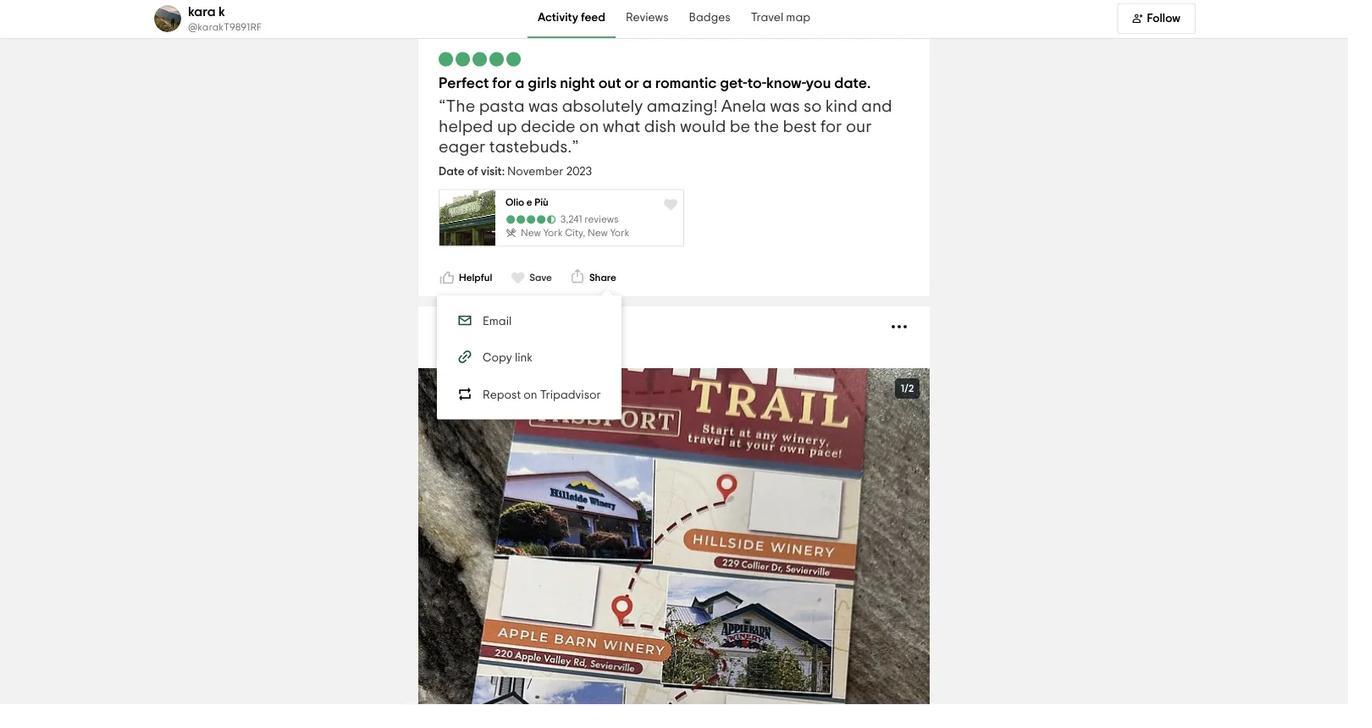 Task type: locate. For each thing, give the bounding box(es) containing it.
new down e
[[521, 229, 541, 239]]

badges
[[689, 12, 731, 24]]

2 was from the left
[[771, 98, 800, 115]]

0 horizontal spatial york
[[544, 229, 563, 239]]

0 vertical spatial kara
[[188, 5, 216, 19]]

kara up the 'copy'
[[484, 322, 508, 334]]

1 vertical spatial kara
[[484, 322, 508, 334]]

reviews
[[585, 215, 619, 225]]

kara up karakt9891rf
[[188, 5, 216, 19]]

helped
[[439, 118, 494, 135]]

kind
[[826, 98, 858, 115]]

k up 'copy link'
[[511, 322, 516, 334]]

0 vertical spatial on
[[580, 118, 599, 135]]

helpful
[[459, 273, 493, 283]]

save button
[[509, 270, 552, 287]]

on down absolutely
[[580, 118, 599, 135]]

2 a from the left
[[643, 76, 652, 91]]

november
[[508, 166, 564, 178]]

travel map
[[751, 12, 811, 24]]

1 horizontal spatial a
[[643, 76, 652, 91]]

email
[[483, 316, 512, 328]]

kara inside kara k karakt9891rf
[[188, 5, 216, 19]]

york down reviews in the left of the page
[[610, 229, 630, 239]]

perfect for a girls night out or a romantic get-to-know-you date. the pasta was absolutely amazing! anela was so kind and helped up decide on what dish would be the best for our eager tastebuds.
[[439, 76, 893, 156]]

1 new from the left
[[521, 229, 541, 239]]

reviews
[[626, 12, 669, 24]]

kara k karakt9891rf
[[188, 5, 262, 32]]

1 vertical spatial k
[[511, 322, 516, 334]]

absolutely
[[562, 98, 643, 115]]

activity feed
[[538, 12, 606, 24]]

and
[[862, 98, 893, 115]]

kara for kara k karakt9891rf
[[188, 5, 216, 19]]

tripadvisor
[[540, 390, 601, 402]]

1 horizontal spatial was
[[771, 98, 800, 115]]

k
[[219, 5, 225, 19], [511, 322, 516, 334]]

would
[[680, 118, 726, 135]]

york
[[544, 229, 563, 239], [610, 229, 630, 239]]

for down kind
[[821, 118, 843, 135]]

0 horizontal spatial a
[[515, 76, 525, 91]]

2
[[909, 384, 915, 394]]

1 horizontal spatial york
[[610, 229, 630, 239]]

on
[[580, 118, 599, 135], [524, 390, 538, 402]]

/
[[905, 384, 909, 394]]

best
[[783, 118, 817, 135]]

0 horizontal spatial k
[[219, 5, 225, 19]]

1 horizontal spatial on
[[580, 118, 599, 135]]

1 horizontal spatial for
[[821, 118, 843, 135]]

1 horizontal spatial k
[[511, 322, 516, 334]]

k inside kara k karakt9891rf
[[219, 5, 225, 19]]

for
[[493, 76, 512, 91], [821, 118, 843, 135]]

3,241 reviews
[[561, 215, 619, 225]]

0 horizontal spatial on
[[524, 390, 538, 402]]

olio
[[506, 198, 525, 208]]

city,
[[565, 229, 586, 239]]

or
[[625, 76, 640, 91]]

0 horizontal spatial was
[[529, 98, 559, 115]]

feed
[[581, 12, 606, 24]]

new york city, new york
[[521, 229, 630, 239]]

york left the city, at the left
[[544, 229, 563, 239]]

amazing!
[[647, 98, 718, 115]]

for up pasta
[[493, 76, 512, 91]]

dish
[[645, 118, 677, 135]]

follow button
[[1118, 3, 1196, 34]]

0 horizontal spatial new
[[521, 229, 541, 239]]

a
[[515, 76, 525, 91], [643, 76, 652, 91]]

0 horizontal spatial kara
[[188, 5, 216, 19]]

1 horizontal spatial kara
[[484, 322, 508, 334]]

k up karakt9891rf
[[219, 5, 225, 19]]

on right repost
[[524, 390, 538, 402]]

was
[[529, 98, 559, 115], [771, 98, 800, 115]]

new down reviews in the left of the page
[[588, 229, 608, 239]]

share
[[590, 273, 617, 283]]

kara
[[188, 5, 216, 19], [484, 322, 508, 334]]

was up decide
[[529, 98, 559, 115]]

the
[[446, 98, 476, 115]]

1 vertical spatial on
[[524, 390, 538, 402]]

new
[[521, 229, 541, 239], [588, 229, 608, 239]]

on inside perfect for a girls night out or a romantic get-to-know-you date. the pasta was absolutely amazing! anela was so kind and helped up decide on what dish would be the best for our eager tastebuds.
[[580, 118, 599, 135]]

0 horizontal spatial for
[[493, 76, 512, 91]]

a left girls
[[515, 76, 525, 91]]

1 horizontal spatial new
[[588, 229, 608, 239]]

0 vertical spatial k
[[219, 5, 225, 19]]

kara k
[[484, 322, 516, 334]]

follow
[[1148, 13, 1181, 25]]

up
[[497, 118, 517, 135]]

reviews link
[[616, 0, 679, 38]]

a right or
[[643, 76, 652, 91]]

repost
[[483, 390, 521, 402]]

was down 'know-'
[[771, 98, 800, 115]]

to-
[[748, 76, 767, 91]]

save
[[530, 273, 552, 283]]



Task type: describe. For each thing, give the bounding box(es) containing it.
più
[[535, 198, 549, 208]]

eager
[[439, 139, 486, 156]]

1 a from the left
[[515, 76, 525, 91]]

2 york from the left
[[610, 229, 630, 239]]

girls
[[528, 76, 557, 91]]

date
[[439, 166, 465, 178]]

know-
[[767, 76, 807, 91]]

badges link
[[679, 0, 741, 38]]

1 vertical spatial for
[[821, 118, 843, 135]]

kara for kara k
[[484, 322, 508, 334]]

e
[[527, 198, 533, 208]]

travel
[[751, 12, 784, 24]]

0 vertical spatial for
[[493, 76, 512, 91]]

copy
[[483, 353, 512, 365]]

anela
[[722, 98, 767, 115]]

k for kara k karakt9891rf
[[219, 5, 225, 19]]

decide
[[521, 118, 576, 135]]

date.
[[835, 76, 871, 91]]

1 york from the left
[[544, 229, 563, 239]]

copy link
[[483, 353, 533, 365]]

activity
[[538, 12, 579, 24]]

2 new from the left
[[588, 229, 608, 239]]

visit:
[[481, 166, 505, 178]]

of
[[467, 166, 478, 178]]

activity feed link
[[528, 0, 616, 38]]

map
[[787, 12, 811, 24]]

1
[[901, 384, 905, 394]]

1 was from the left
[[529, 98, 559, 115]]

what
[[603, 118, 641, 135]]

you
[[807, 76, 832, 91]]

repost on tripadvisor
[[483, 390, 601, 402]]

so
[[804, 98, 822, 115]]

olio e più
[[506, 198, 549, 208]]

the
[[754, 118, 780, 135]]

be
[[730, 118, 751, 135]]

pasta
[[479, 98, 525, 115]]

1 / 2
[[901, 384, 915, 394]]

tastebuds.
[[490, 139, 572, 156]]

3,241
[[561, 215, 583, 225]]

night
[[560, 76, 596, 91]]

get-
[[720, 76, 748, 91]]

karakt9891rf
[[198, 22, 262, 32]]

kara k link
[[484, 322, 516, 334]]

our
[[847, 118, 873, 135]]

travel map link
[[741, 0, 821, 38]]

link
[[515, 353, 533, 365]]

out
[[599, 76, 622, 91]]

perfect
[[439, 76, 489, 91]]

2023
[[567, 166, 592, 178]]

date of visit: november 2023
[[439, 166, 592, 178]]

romantic
[[656, 76, 717, 91]]

k for kara k
[[511, 322, 516, 334]]



Task type: vqa. For each thing, say whether or not it's contained in the screenshot.
"night"
yes



